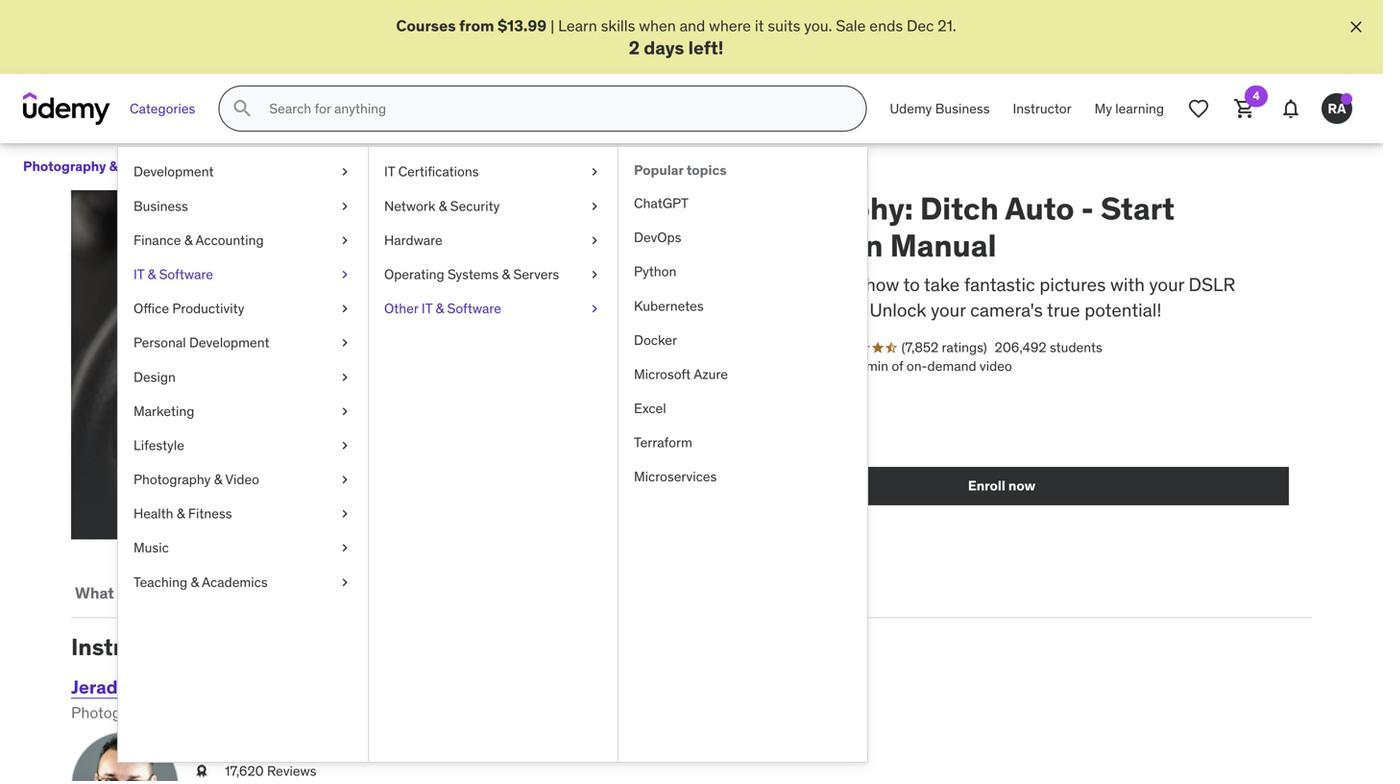 Task type: describe. For each thing, give the bounding box(es) containing it.
xsmall image for it certifications
[[587, 163, 602, 181]]

marketer,
[[317, 703, 382, 722]]

health & fitness
[[134, 505, 232, 522]]

other
[[384, 300, 418, 317]]

teaching & academics
[[134, 573, 268, 591]]

shooting
[[715, 226, 849, 265]]

accounting
[[195, 231, 264, 249]]

jerad
[[71, 676, 118, 699]]

& inside photography: ditch auto - start shooting in manual ditch auto & learn how to take fantastic pictures with your dslr camera in manual. unlock your camera's true potential!
[[805, 273, 816, 296]]

hardware
[[384, 231, 443, 249]]

ra
[[1328, 100, 1346, 117]]

designer,
[[200, 703, 265, 722]]

how
[[866, 273, 899, 296]]

docker
[[634, 331, 677, 349]]

reviews button
[[351, 570, 420, 616]]

& left security
[[439, 197, 447, 215]]

lifestyle link
[[118, 428, 368, 463]]

1 photography link from the left
[[180, 155, 263, 179]]

dec
[[907, 16, 934, 36]]

development link
[[118, 155, 368, 189]]

1 vertical spatial video
[[225, 471, 259, 488]]

xsmall image for hardware
[[587, 231, 602, 250]]

0 vertical spatial photography & video
[[23, 158, 157, 175]]

terraform link
[[619, 426, 867, 460]]

xsmall image for development
[[337, 163, 353, 181]]

2 horizontal spatial it
[[422, 300, 432, 317]]

17,620 reviews
[[225, 762, 317, 780]]

it for it certifications
[[384, 163, 395, 180]]

photography:
[[715, 189, 913, 228]]

it certifications
[[384, 163, 479, 180]]

close image
[[1347, 17, 1366, 37]]

preview this course button
[[71, 190, 692, 539]]

from
[[459, 16, 494, 36]]

design
[[134, 368, 176, 385]]

devops
[[634, 229, 682, 246]]

course content
[[220, 583, 332, 603]]

music
[[134, 539, 169, 556]]

& right health
[[177, 505, 185, 522]]

skills
[[601, 16, 635, 36]]

categories
[[130, 100, 195, 117]]

my learning
[[1095, 100, 1164, 117]]

fantastic
[[964, 273, 1035, 296]]

my
[[1095, 100, 1112, 117]]

operating
[[384, 266, 444, 283]]

learn inside photography: ditch auto - start shooting in manual ditch auto & learn how to take fantastic pictures with your dslr camera in manual. unlock your camera's true potential!
[[820, 273, 861, 296]]

personal
[[134, 334, 186, 351]]

ra link
[[1314, 86, 1360, 132]]

0 vertical spatial video
[[121, 158, 157, 175]]

what you'll learn
[[75, 583, 197, 603]]

& right finance
[[184, 231, 193, 249]]

pictures
[[1040, 273, 1106, 296]]

xsmall image for business
[[337, 197, 353, 216]]

2
[[629, 36, 640, 59]]

& right teaching
[[191, 573, 199, 591]]

learning
[[1116, 100, 1164, 117]]

1 vertical spatial your
[[931, 298, 966, 321]]

udemy image
[[23, 92, 110, 125]]

udemy
[[890, 100, 932, 117]]

you'll
[[117, 583, 156, 603]]

servers
[[514, 266, 559, 283]]

41min
[[854, 357, 889, 375]]

courses
[[396, 16, 456, 36]]

xsmall image for it & software
[[337, 265, 353, 284]]

1 vertical spatial development
[[189, 334, 270, 351]]

it certifications link
[[369, 155, 618, 189]]

finance & accounting
[[134, 231, 264, 249]]

academics
[[202, 573, 268, 591]]

udemy business link
[[878, 86, 1002, 132]]

enroll now
[[968, 477, 1036, 494]]

marketing
[[134, 402, 194, 420]]

start
[[1101, 189, 1175, 228]]

photography: ditch auto - start shooting in manual ditch auto & learn how to take fantastic pictures with your dslr camera in manual. unlock your camera's true potential!
[[715, 189, 1236, 321]]

xsmall image for other it & software
[[587, 299, 602, 318]]

chatgpt link
[[619, 186, 867, 221]]

1 horizontal spatial software
[[447, 300, 501, 317]]

hardware link
[[369, 223, 618, 257]]

reviews inside button
[[355, 583, 416, 603]]

python
[[634, 263, 677, 280]]

xsmall image for teaching & academics
[[337, 573, 353, 592]]

21.
[[938, 16, 956, 36]]

microsoft azure
[[634, 366, 728, 383]]

marketing link
[[118, 394, 368, 428]]

topics
[[687, 162, 727, 179]]

office productivity link
[[118, 292, 368, 326]]

4 link
[[1222, 86, 1268, 132]]

excel link
[[619, 392, 867, 426]]

what you'll learn button
[[71, 570, 201, 616]]

xsmall image for marketing
[[337, 402, 353, 421]]

course
[[403, 505, 453, 524]]

on-
[[907, 357, 928, 375]]

1 vertical spatial ditch
[[715, 273, 758, 296]]

xsmall image for music
[[337, 539, 353, 558]]

microservices
[[634, 468, 717, 485]]

xsmall image for design
[[337, 368, 353, 387]]

microsoft azure link
[[619, 357, 867, 392]]



Task type: vqa. For each thing, say whether or not it's contained in the screenshot.
Presentation Guides:
no



Task type: locate. For each thing, give the bounding box(es) containing it.
excel
[[634, 400, 666, 417]]

now
[[1009, 477, 1036, 494]]

my learning link
[[1083, 86, 1176, 132]]

office
[[134, 300, 169, 317]]

1 horizontal spatial business
[[935, 100, 990, 117]]

1 horizontal spatial learn
[[820, 273, 861, 296]]

(7,852
[[902, 339, 939, 356]]

of
[[892, 357, 904, 375]]

design link
[[118, 360, 368, 394]]

xsmall image inside the it certifications link
[[587, 163, 602, 181]]

notifications image
[[1280, 97, 1303, 120]]

instructor left my
[[1013, 100, 1072, 117]]

1 vertical spatial instructor
[[71, 632, 181, 661]]

1 vertical spatial learn
[[160, 583, 197, 603]]

business link
[[118, 189, 368, 223]]

docker link
[[619, 323, 867, 357]]

dslr
[[1189, 273, 1236, 296]]

it up office
[[134, 266, 144, 283]]

left!
[[688, 36, 724, 59]]

auto
[[1005, 189, 1075, 228], [762, 273, 800, 296]]

potential!
[[1085, 298, 1162, 321]]

xsmall image for personal development
[[337, 334, 353, 352]]

0 vertical spatial your
[[1149, 273, 1184, 296]]

photography,
[[71, 703, 162, 722]]

auto down shooting
[[762, 273, 800, 296]]

other it & software link
[[369, 292, 618, 326]]

2 photography link from the left
[[286, 155, 369, 179]]

video
[[980, 357, 1012, 375]]

it & software
[[134, 266, 213, 283]]

in left manual.
[[783, 298, 797, 321]]

it & software link
[[118, 257, 368, 292]]

xsmall image inside it & software link
[[337, 265, 353, 284]]

xsmall image inside development link
[[337, 163, 353, 181]]

demand
[[928, 357, 977, 375]]

days
[[644, 36, 684, 59]]

wishlist image
[[1187, 97, 1210, 120]]

instructor
[[1013, 100, 1072, 117], [71, 632, 181, 661]]

1 horizontal spatial ditch
[[920, 189, 999, 228]]

ends
[[870, 16, 903, 36]]

1 vertical spatial it
[[134, 266, 144, 283]]

xsmall image inside health & fitness link
[[337, 504, 353, 523]]

& up office
[[148, 266, 156, 283]]

in up "how"
[[856, 226, 883, 265]]

2 vertical spatial it
[[422, 300, 432, 317]]

0 horizontal spatial it
[[134, 266, 144, 283]]

& down udemy image
[[109, 158, 118, 175]]

azure
[[694, 366, 728, 383]]

& up fitness on the bottom
[[214, 471, 222, 488]]

shopping cart with 4 items image
[[1234, 97, 1257, 120]]

your
[[1149, 273, 1184, 296], [931, 298, 966, 321]]

personal development
[[134, 334, 270, 351]]

17,620
[[225, 762, 264, 780]]

popular topics
[[634, 162, 727, 179]]

1 horizontal spatial instructor
[[1013, 100, 1072, 117]]

photography & video
[[23, 158, 157, 175], [134, 471, 259, 488]]

personal development link
[[118, 326, 368, 360]]

0 vertical spatial reviews
[[355, 583, 416, 603]]

xsmall image inside network & security link
[[587, 197, 602, 216]]

with
[[1111, 273, 1145, 296]]

1 horizontal spatial it
[[384, 163, 395, 180]]

1 horizontal spatial photography link
[[286, 155, 369, 179]]

video down categories 'dropdown button'
[[121, 158, 157, 175]]

0 horizontal spatial your
[[931, 298, 966, 321]]

0 horizontal spatial ditch
[[715, 273, 758, 296]]

& right other
[[436, 300, 444, 317]]

& up manual.
[[805, 273, 816, 296]]

0 horizontal spatial in
[[783, 298, 797, 321]]

students
[[1050, 339, 1103, 356]]

xsmall image inside music link
[[337, 539, 353, 558]]

xsmall image
[[587, 299, 602, 318], [337, 368, 353, 387], [337, 436, 353, 455], [337, 470, 353, 489]]

kubernetes
[[634, 297, 704, 314]]

0 vertical spatial photography & video link
[[23, 155, 157, 179]]

1 vertical spatial photography & video link
[[118, 463, 368, 497]]

1 vertical spatial business
[[134, 197, 188, 215]]

photography
[[23, 158, 106, 175], [180, 158, 263, 175], [286, 158, 369, 175], [134, 471, 211, 488]]

0 vertical spatial learn
[[820, 273, 861, 296]]

0 vertical spatial business
[[935, 100, 990, 117]]

reviews right 17,620
[[267, 762, 317, 780]]

unlock
[[870, 298, 927, 321]]

music link
[[118, 531, 368, 565]]

reviews down this
[[355, 583, 416, 603]]

camera
[[715, 298, 778, 321]]

1 vertical spatial reviews
[[267, 762, 317, 780]]

0 horizontal spatial auto
[[762, 273, 800, 296]]

your down take
[[931, 298, 966, 321]]

learn right you'll
[[160, 583, 197, 603]]

when
[[639, 16, 676, 36]]

it up 'network' on the top left of page
[[384, 163, 395, 180]]

microservices link
[[619, 460, 867, 494]]

ditch up camera
[[715, 273, 758, 296]]

health & fitness link
[[118, 497, 368, 531]]

what
[[75, 583, 114, 603]]

xsmall image inside hardware 'link'
[[587, 231, 602, 250]]

other it & software element
[[618, 147, 867, 762]]

0 horizontal spatial photography link
[[180, 155, 263, 179]]

teaching
[[134, 573, 187, 591]]

camera's
[[970, 298, 1043, 321]]

xsmall image inside design link
[[337, 368, 353, 387]]

xsmall image for operating systems & servers
[[587, 265, 602, 284]]

1 horizontal spatial your
[[1149, 273, 1184, 296]]

xsmall image
[[161, 160, 176, 175], [337, 163, 353, 181], [587, 163, 602, 181], [337, 197, 353, 216], [587, 197, 602, 216], [337, 231, 353, 250], [587, 231, 602, 250], [337, 265, 353, 284], [587, 265, 602, 284], [337, 299, 353, 318], [337, 334, 353, 352], [337, 402, 353, 421], [337, 504, 353, 523], [337, 539, 353, 558], [337, 573, 353, 592], [194, 762, 209, 781]]

0 vertical spatial ditch
[[920, 189, 999, 228]]

it right other
[[422, 300, 432, 317]]

xsmall image inside "other it & software" link
[[587, 299, 602, 318]]

0 horizontal spatial business
[[134, 197, 188, 215]]

devops link
[[619, 221, 867, 255]]

health
[[134, 505, 173, 522]]

photography & video up health & fitness
[[134, 471, 259, 488]]

learn up manual.
[[820, 273, 861, 296]]

0 horizontal spatial reviews
[[267, 762, 317, 780]]

1 horizontal spatial video
[[225, 471, 259, 488]]

fitness
[[188, 505, 232, 522]]

1 horizontal spatial reviews
[[355, 583, 416, 603]]

learn inside button
[[160, 583, 197, 603]]

systems
[[448, 266, 499, 283]]

xsmall image inside personal development link
[[337, 334, 353, 352]]

video down lifestyle link
[[225, 471, 259, 488]]

4hr
[[830, 357, 850, 375]]

1 vertical spatial in
[[783, 298, 797, 321]]

instructor up hill at the bottom of the page
[[71, 632, 181, 661]]

development
[[134, 163, 214, 180], [189, 334, 270, 351]]

photography & video link up fitness on the bottom
[[118, 463, 368, 497]]

jerad hill photography, web designer, online marketer, husband, father
[[71, 676, 499, 722]]

to
[[903, 273, 920, 296]]

business
[[935, 100, 990, 117], [134, 197, 188, 215]]

0 vertical spatial in
[[856, 226, 883, 265]]

english
[[821, 411, 865, 428]]

father
[[455, 703, 499, 722]]

your right "with"
[[1149, 273, 1184, 296]]

206,492 students 4hr 41min of on-demand video
[[830, 339, 1103, 375]]

software up office productivity
[[159, 266, 213, 283]]

hill
[[122, 676, 151, 699]]

ditch up take
[[920, 189, 999, 228]]

1 vertical spatial photography & video
[[134, 471, 259, 488]]

(7,852 ratings)
[[902, 339, 987, 356]]

206,492
[[995, 339, 1047, 356]]

chatgpt
[[634, 195, 689, 212]]

courses from $13.99 | learn skills when and where it suits you. sale ends dec 21. 2 days left!
[[396, 16, 956, 59]]

0 vertical spatial auto
[[1005, 189, 1075, 228]]

xsmall image inside operating systems & servers link
[[587, 265, 602, 284]]

learn
[[820, 273, 861, 296], [160, 583, 197, 603]]

software down systems
[[447, 300, 501, 317]]

1 horizontal spatial auto
[[1005, 189, 1075, 228]]

xsmall image inside finance & accounting link
[[337, 231, 353, 250]]

xsmall image for finance & accounting
[[337, 231, 353, 250]]

xsmall image for health & fitness
[[337, 504, 353, 523]]

0 vertical spatial it
[[384, 163, 395, 180]]

teaching & academics link
[[118, 565, 368, 599]]

0 vertical spatial instructor
[[1013, 100, 1072, 117]]

0 horizontal spatial software
[[159, 266, 213, 283]]

operating systems & servers link
[[369, 257, 618, 292]]

finance & accounting link
[[118, 223, 368, 257]]

0 horizontal spatial video
[[121, 158, 157, 175]]

it
[[755, 16, 764, 36]]

enroll
[[968, 477, 1006, 494]]

xsmall image inside the marketing "link"
[[337, 402, 353, 421]]

photography & video link down udemy image
[[23, 155, 157, 179]]

xsmall image for office productivity
[[337, 299, 353, 318]]

1 horizontal spatial in
[[856, 226, 883, 265]]

development down categories 'dropdown button'
[[134, 163, 214, 180]]

business right udemy
[[935, 100, 990, 117]]

0 vertical spatial software
[[159, 266, 213, 283]]

photography & video down udemy image
[[23, 158, 157, 175]]

development down office productivity link at the left top of page
[[189, 334, 270, 351]]

terraform
[[634, 434, 693, 451]]

manual.
[[802, 298, 865, 321]]

popular
[[634, 162, 684, 179]]

xsmall image inside teaching & academics link
[[337, 573, 353, 592]]

course
[[220, 583, 272, 603]]

1 vertical spatial auto
[[762, 273, 800, 296]]

submit search image
[[231, 97, 254, 120]]

xsmall image for network & security
[[587, 197, 602, 216]]

xsmall image for lifestyle
[[337, 436, 353, 455]]

business up finance
[[134, 197, 188, 215]]

you have alerts image
[[1341, 93, 1353, 105]]

office productivity
[[134, 300, 244, 317]]

1 vertical spatial software
[[447, 300, 501, 317]]

0 vertical spatial development
[[134, 163, 214, 180]]

it for it & software
[[134, 266, 144, 283]]

0 horizontal spatial instructor
[[71, 632, 181, 661]]

& left servers
[[502, 266, 510, 283]]

security
[[450, 197, 500, 215]]

0 horizontal spatial learn
[[160, 583, 197, 603]]

and
[[680, 16, 705, 36]]

xsmall image inside office productivity link
[[337, 299, 353, 318]]

xsmall image inside business link
[[337, 197, 353, 216]]

Search for anything text field
[[265, 92, 843, 125]]

microsoft
[[634, 366, 691, 383]]

you.
[[804, 16, 832, 36]]

auto left the -
[[1005, 189, 1075, 228]]

online
[[269, 703, 313, 722]]

xsmall image inside lifestyle link
[[337, 436, 353, 455]]

enroll now button
[[715, 467, 1289, 505]]

content
[[275, 583, 332, 603]]

xsmall image for photography & video
[[337, 470, 353, 489]]

preview this course
[[310, 505, 453, 524]]

video
[[121, 158, 157, 175], [225, 471, 259, 488]]



